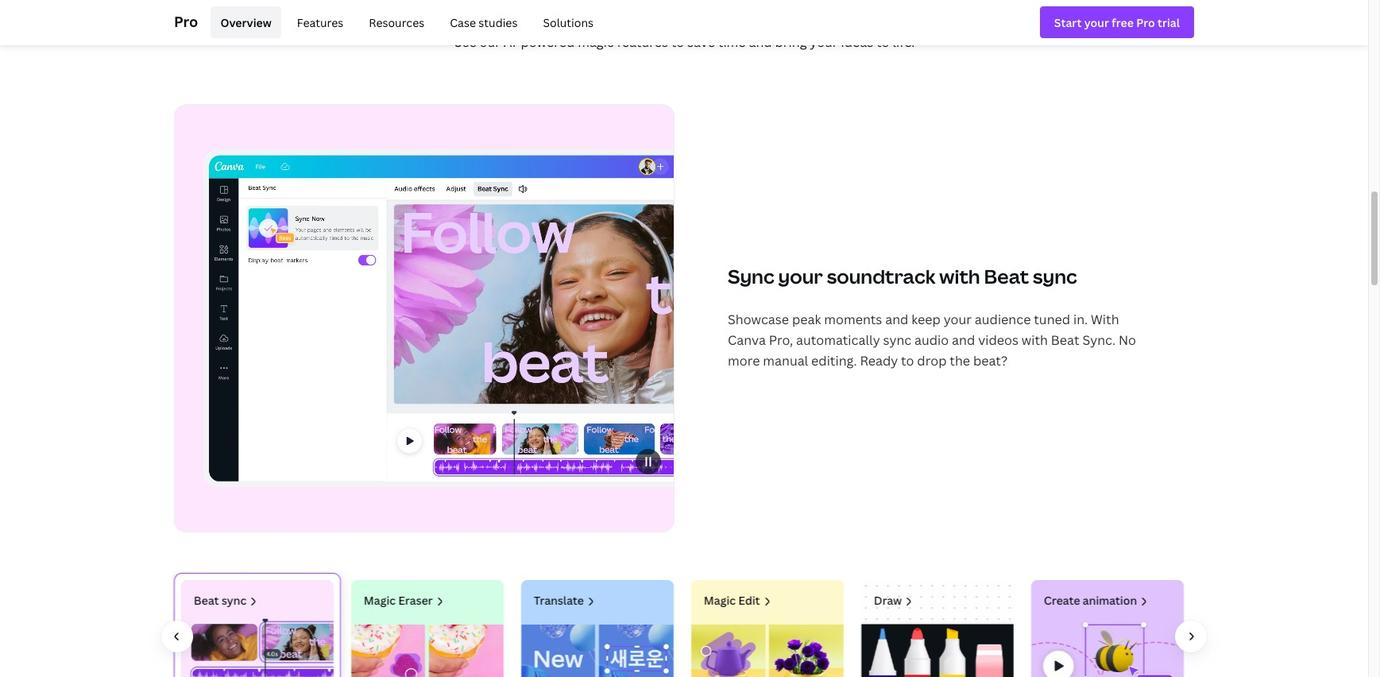 Task type: locate. For each thing, give the bounding box(es) containing it.
and right time
[[749, 33, 772, 51]]

editing.
[[812, 352, 857, 370]]

2 vertical spatial and
[[952, 332, 976, 349]]

create
[[1045, 593, 1081, 608]]

magic inside button
[[364, 593, 396, 608]]

sync inside showcase peak moments and keep your audience tuned in. with canva pro, automatically sync audio and videos with beat sync. no more manual editing. ready to drop the beat?
[[884, 332, 912, 349]]

2 horizontal spatial to
[[902, 352, 915, 370]]

magic left eraser
[[364, 593, 396, 608]]

0 vertical spatial beat
[[985, 263, 1029, 290]]

sync inside button
[[222, 593, 247, 608]]

2 magic from the left
[[704, 593, 736, 608]]

2 vertical spatial sync
[[222, 593, 247, 608]]

your right bring
[[810, 33, 838, 51]]

0 horizontal spatial magic
[[364, 593, 396, 608]]

0 horizontal spatial sync
[[222, 593, 247, 608]]

powered
[[521, 33, 575, 51]]

audience
[[975, 311, 1031, 328]]

save
[[688, 33, 715, 51]]

menu bar inside pro element
[[205, 6, 603, 38]]

pro
[[174, 12, 198, 31]]

create animation button
[[1025, 573, 1192, 677]]

and up the
[[952, 332, 976, 349]]

to
[[672, 33, 685, 51], [877, 33, 890, 51], [902, 352, 915, 370]]

to inside showcase peak moments and keep your audience tuned in. with canva pro, automatically sync audio and videos with beat sync. no more manual editing. ready to drop the beat?
[[902, 352, 915, 370]]

pro,
[[769, 332, 793, 349]]

2 horizontal spatial and
[[952, 332, 976, 349]]

automatically
[[797, 332, 880, 349]]

magic
[[364, 593, 396, 608], [704, 593, 736, 608]]

your up peak
[[779, 263, 823, 290]]

1 vertical spatial and
[[886, 311, 909, 328]]

1 horizontal spatial beat
[[985, 263, 1029, 290]]

create animation
[[1045, 593, 1138, 608]]

2 horizontal spatial beat
[[1052, 332, 1080, 349]]

to left drop
[[902, 352, 915, 370]]

use our ai-powered magic features to save time and bring your ideas to life.
[[454, 33, 915, 51]]

0 vertical spatial sync
[[1033, 263, 1078, 290]]

moments
[[825, 311, 883, 328]]

1 vertical spatial with
[[1022, 332, 1048, 349]]

magic inside "button"
[[704, 593, 736, 608]]

with inside showcase peak moments and keep your audience tuned in. with canva pro, automatically sync audio and videos with beat sync. no more manual editing. ready to drop the beat?
[[1022, 332, 1048, 349]]

use
[[454, 33, 477, 51]]

to left save
[[672, 33, 685, 51]]

0 horizontal spatial beat
[[194, 593, 219, 608]]

magic eraser button
[[344, 573, 511, 677]]

sync
[[1033, 263, 1078, 290], [884, 332, 912, 349], [222, 593, 247, 608]]

to left life.
[[877, 33, 890, 51]]

1 horizontal spatial magic
[[704, 593, 736, 608]]

beat
[[985, 263, 1029, 290], [1052, 332, 1080, 349], [194, 593, 219, 608]]

and
[[749, 33, 772, 51], [886, 311, 909, 328], [952, 332, 976, 349]]

magic left edit
[[704, 593, 736, 608]]

sync your soundtrack with beat sync
[[728, 263, 1078, 290]]

1 vertical spatial beat
[[1052, 332, 1080, 349]]

2 vertical spatial beat
[[194, 593, 219, 608]]

1 horizontal spatial with
[[1022, 332, 1048, 349]]

your right keep
[[944, 311, 972, 328]]

1 horizontal spatial sync
[[884, 332, 912, 349]]

features
[[297, 15, 344, 30]]

solutions link
[[534, 6, 603, 38]]

beat inside button
[[194, 593, 219, 608]]

case
[[450, 15, 476, 30]]

with up keep
[[940, 263, 981, 290]]

your
[[810, 33, 838, 51], [779, 263, 823, 290], [944, 311, 972, 328]]

with
[[940, 263, 981, 290], [1022, 332, 1048, 349]]

1 vertical spatial sync
[[884, 332, 912, 349]]

0 horizontal spatial and
[[749, 33, 772, 51]]

overview link
[[211, 6, 281, 38]]

0 horizontal spatial with
[[940, 263, 981, 290]]

magic eraser
[[364, 593, 433, 608]]

with down tuned
[[1022, 332, 1048, 349]]

translate
[[534, 593, 584, 608]]

and left keep
[[886, 311, 909, 328]]

1 horizontal spatial and
[[886, 311, 909, 328]]

1 magic from the left
[[364, 593, 396, 608]]

studies
[[479, 15, 518, 30]]

beat sync button
[[174, 573, 341, 677]]

menu bar containing overview
[[205, 6, 603, 38]]

animation
[[1083, 593, 1138, 608]]

drop
[[918, 352, 947, 370]]

2 vertical spatial your
[[944, 311, 972, 328]]

menu bar
[[205, 6, 603, 38]]

translate button
[[514, 573, 681, 677]]

videos
[[979, 332, 1019, 349]]

more
[[728, 352, 760, 370]]

0 vertical spatial with
[[940, 263, 981, 290]]

0 vertical spatial and
[[749, 33, 772, 51]]



Task type: vqa. For each thing, say whether or not it's contained in the screenshot.
a for design
no



Task type: describe. For each thing, give the bounding box(es) containing it.
the
[[950, 352, 971, 370]]

bring
[[775, 33, 807, 51]]

edit
[[739, 593, 760, 608]]

sync
[[728, 263, 775, 290]]

2 horizontal spatial sync
[[1033, 263, 1078, 290]]

resources
[[369, 15, 425, 30]]

draw
[[874, 593, 902, 608]]

magic for magic edit
[[704, 593, 736, 608]]

tuned
[[1034, 311, 1071, 328]]

eraser
[[399, 593, 433, 608]]

ai-
[[504, 33, 521, 51]]

showcase
[[728, 311, 789, 328]]

sync.
[[1083, 332, 1116, 349]]

time
[[718, 33, 746, 51]]

soundtrack
[[827, 263, 936, 290]]

case studies
[[450, 15, 518, 30]]

features link
[[288, 6, 353, 38]]

magic edit
[[704, 593, 760, 608]]

magic edit button
[[684, 573, 851, 677]]

in.
[[1074, 311, 1088, 328]]

0 vertical spatial your
[[810, 33, 838, 51]]

0 horizontal spatial to
[[672, 33, 685, 51]]

manual
[[763, 352, 809, 370]]

your inside showcase peak moments and keep your audience tuned in. with canva pro, automatically sync audio and videos with beat sync. no more manual editing. ready to drop the beat?
[[944, 311, 972, 328]]

overview
[[221, 15, 272, 30]]

magic for magic eraser
[[364, 593, 396, 608]]

our
[[480, 33, 501, 51]]

resources link
[[360, 6, 434, 38]]

peak
[[792, 311, 821, 328]]

keep
[[912, 311, 941, 328]]

life.
[[893, 33, 915, 51]]

1 horizontal spatial to
[[877, 33, 890, 51]]

with
[[1091, 311, 1120, 328]]

draw button
[[855, 573, 1021, 677]]

solutions
[[543, 15, 594, 30]]

audio
[[915, 332, 949, 349]]

ready
[[860, 352, 898, 370]]

pro element
[[174, 0, 1195, 45]]

beat?
[[974, 352, 1008, 370]]

no
[[1119, 332, 1137, 349]]

beat inside showcase peak moments and keep your audience tuned in. with canva pro, automatically sync audio and videos with beat sync. no more manual editing. ready to drop the beat?
[[1052, 332, 1080, 349]]

magic
[[578, 33, 614, 51]]

beat sync
[[194, 593, 247, 608]]

1 vertical spatial your
[[779, 263, 823, 290]]

features
[[617, 33, 668, 51]]

canva
[[728, 332, 766, 349]]

case studies link
[[441, 6, 527, 38]]

ideas
[[841, 33, 874, 51]]

showcase peak moments and keep your audience tuned in. with canva pro, automatically sync audio and videos with beat sync. no more manual editing. ready to drop the beat?
[[728, 311, 1137, 370]]



